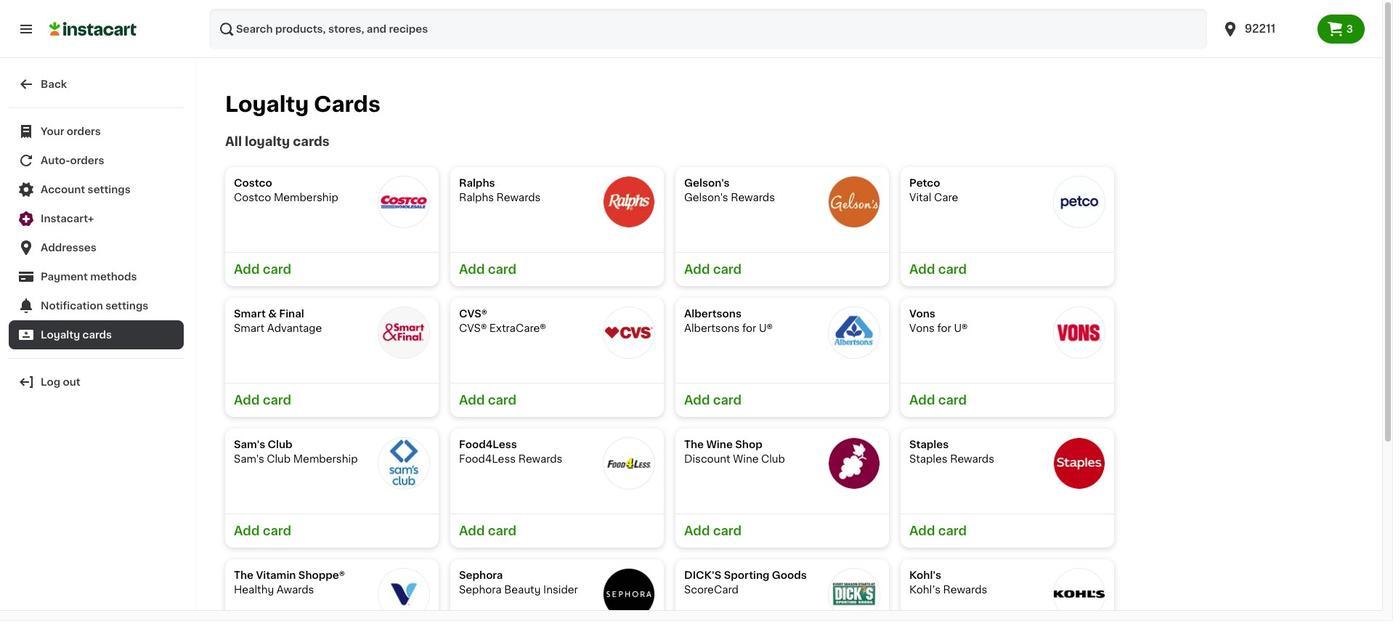 Task type: vqa. For each thing, say whether or not it's contained in the screenshot.
THE 92211
yes



Task type: describe. For each thing, give the bounding box(es) containing it.
card for wine
[[713, 525, 742, 537]]

gelson's image
[[829, 176, 881, 228]]

loyalty
[[245, 136, 290, 148]]

notification
[[41, 301, 103, 311]]

add card button for staples staples rewards
[[901, 514, 1115, 548]]

vital
[[910, 193, 932, 203]]

account settings
[[41, 185, 131, 195]]

your orders
[[41, 126, 101, 137]]

2 vons from the top
[[910, 323, 935, 334]]

2 gelson's from the top
[[685, 193, 729, 203]]

92211 button
[[1222, 9, 1309, 49]]

auto-orders
[[41, 156, 104, 166]]

sephora sephora beauty insider
[[459, 571, 578, 595]]

rewards for ralphs ralphs rewards
[[497, 193, 541, 203]]

cards
[[314, 94, 381, 115]]

add card for costco
[[234, 264, 292, 275]]

notification settings link
[[9, 291, 184, 321]]

back
[[41, 79, 67, 89]]

your
[[41, 126, 64, 137]]

92211 button
[[1214, 9, 1318, 49]]

albertsons image
[[829, 307, 881, 359]]

1 smart from the top
[[234, 309, 266, 319]]

92211
[[1246, 23, 1276, 34]]

loyalty for loyalty cards
[[41, 330, 80, 340]]

account
[[41, 185, 85, 195]]

discount
[[685, 454, 731, 464]]

2 sephora from the top
[[459, 585, 502, 595]]

ralphs image
[[603, 176, 656, 228]]

smart & final smart advantage
[[234, 309, 322, 334]]

2 sam's from the top
[[234, 454, 264, 464]]

add for cvs® cvs® extracare®
[[459, 395, 485, 406]]

cvs® cvs® extracare®
[[459, 309, 546, 334]]

membership inside costco costco membership
[[274, 193, 339, 203]]

add for the wine shop discount wine club
[[685, 525, 710, 537]]

2 costco from the top
[[234, 193, 271, 203]]

albertsons albertsons for u®
[[685, 309, 773, 334]]

extracare®
[[490, 323, 546, 334]]

dick's
[[685, 571, 722, 581]]

3
[[1347, 24, 1354, 34]]

sporting
[[724, 571, 770, 581]]

card for gelson's
[[713, 264, 742, 275]]

card for albertsons
[[713, 395, 742, 406]]

the for the wine shop discount wine club
[[685, 440, 704, 450]]

add for vons vons for u®
[[910, 395, 936, 406]]

final
[[279, 309, 304, 319]]

add for ralphs ralphs rewards
[[459, 264, 485, 275]]

cvs® image
[[603, 307, 656, 359]]

add card for staples
[[910, 525, 967, 537]]

card for cvs®
[[488, 395, 517, 406]]

2 albertsons from the top
[[685, 323, 740, 334]]

notification settings
[[41, 301, 148, 311]]

card for vons
[[939, 395, 967, 406]]

add card for cvs®
[[459, 395, 517, 406]]

payment methods
[[41, 272, 137, 282]]

the wine shop discount wine club
[[685, 440, 786, 464]]

0 horizontal spatial cards
[[83, 330, 112, 340]]

club inside the wine shop discount wine club
[[762, 454, 786, 464]]

add card for vons
[[910, 395, 967, 406]]

gelson's gelson's rewards
[[685, 178, 775, 203]]

add card button for cvs® cvs® extracare®
[[451, 383, 664, 417]]

beauty
[[505, 585, 541, 595]]

smart & final image
[[378, 307, 430, 359]]

care
[[935, 193, 959, 203]]

1 sephora from the top
[[459, 571, 503, 581]]

1 cvs® from the top
[[459, 309, 488, 319]]

back link
[[9, 70, 184, 99]]

3 button
[[1318, 15, 1366, 44]]

card for food4less
[[488, 525, 517, 537]]

add for albertsons albertsons for u®
[[685, 395, 710, 406]]

card for costco
[[263, 264, 292, 275]]

vitamin
[[256, 571, 296, 581]]

add card for &
[[234, 395, 292, 406]]

membership inside sam's club sam's club membership
[[293, 454, 358, 464]]

log out link
[[9, 368, 184, 397]]

loyalty for loyalty cards
[[225, 94, 309, 115]]

rewards for food4less food4less rewards
[[519, 454, 563, 464]]

card for staples
[[939, 525, 967, 537]]

loyalty cards
[[41, 330, 112, 340]]

out
[[63, 377, 80, 387]]

2 food4less from the top
[[459, 454, 516, 464]]

rewards for staples staples rewards
[[951, 454, 995, 464]]

orders for auto-orders
[[70, 156, 104, 166]]

add card button for albertsons albertsons for u®
[[676, 383, 890, 417]]

vons image
[[1054, 307, 1106, 359]]

1 costco from the top
[[234, 178, 272, 188]]

goods
[[772, 571, 807, 581]]

add card for ralphs
[[459, 264, 517, 275]]

the vitamin shoppe® image
[[378, 568, 430, 621]]

addresses
[[41, 243, 96, 253]]

2 cvs® from the top
[[459, 323, 487, 334]]

add card button for gelson's gelson's rewards
[[676, 252, 890, 286]]

sephora image
[[603, 568, 656, 621]]

kohl's
[[910, 571, 942, 581]]

instacart logo image
[[49, 20, 137, 38]]

costco image
[[378, 176, 430, 228]]

sam's club image
[[378, 438, 430, 490]]

shop
[[736, 440, 763, 450]]

food4less food4less rewards
[[459, 440, 563, 464]]

add for costco costco membership
[[234, 264, 260, 275]]

kohl's
[[910, 585, 941, 595]]

healthy
[[234, 585, 274, 595]]

dick's sporting goods scorecard
[[685, 571, 807, 595]]



Task type: locate. For each thing, give the bounding box(es) containing it.
payment methods link
[[9, 262, 184, 291]]

card for &
[[263, 395, 292, 406]]

add card up sephora sephora beauty insider
[[459, 525, 517, 537]]

1 vertical spatial cvs®
[[459, 323, 487, 334]]

1 vertical spatial sephora
[[459, 585, 502, 595]]

add card button
[[225, 252, 439, 286], [451, 252, 664, 286], [676, 252, 890, 286], [901, 252, 1115, 286], [225, 383, 439, 417], [451, 383, 664, 417], [676, 383, 890, 417], [901, 383, 1115, 417], [225, 514, 439, 548], [451, 514, 664, 548], [676, 514, 890, 548], [901, 514, 1115, 548]]

add card
[[234, 264, 292, 275], [459, 264, 517, 275], [685, 264, 742, 275], [910, 264, 967, 275], [234, 395, 292, 406], [459, 395, 517, 406], [685, 395, 742, 406], [910, 395, 967, 406], [234, 525, 292, 537], [459, 525, 517, 537], [685, 525, 742, 537], [910, 525, 967, 537]]

settings for notification settings
[[105, 301, 148, 311]]

add for petco vital care
[[910, 264, 936, 275]]

0 vertical spatial ralphs
[[459, 178, 495, 188]]

0 vertical spatial loyalty
[[225, 94, 309, 115]]

1 horizontal spatial the
[[685, 440, 704, 450]]

1 vertical spatial costco
[[234, 193, 271, 203]]

u® for vons vons for u®
[[955, 323, 968, 334]]

2 staples from the top
[[910, 454, 948, 464]]

card up &
[[263, 264, 292, 275]]

rewards for gelson's gelson's rewards
[[731, 193, 775, 203]]

add for sam's club sam's club membership
[[234, 525, 260, 537]]

1 vertical spatial staples
[[910, 454, 948, 464]]

1 staples from the top
[[910, 440, 949, 450]]

rewards inside kohl's kohl's rewards
[[944, 585, 988, 595]]

orders
[[67, 126, 101, 137], [70, 156, 104, 166]]

orders for your orders
[[67, 126, 101, 137]]

&
[[268, 309, 277, 319]]

loyalty up loyalty
[[225, 94, 309, 115]]

staples staples rewards
[[910, 440, 995, 464]]

add card up 'albertsons albertsons for u®'
[[685, 264, 742, 275]]

add card up the staples staples rewards
[[910, 395, 967, 406]]

card
[[263, 264, 292, 275], [488, 264, 517, 275], [713, 264, 742, 275], [939, 264, 967, 275], [263, 395, 292, 406], [488, 395, 517, 406], [713, 395, 742, 406], [939, 395, 967, 406], [263, 525, 292, 537], [488, 525, 517, 537], [713, 525, 742, 537], [939, 525, 967, 537]]

rewards for kohl's kohl's rewards
[[944, 585, 988, 595]]

add up discount
[[685, 395, 710, 406]]

ralphs
[[459, 178, 495, 188], [459, 193, 494, 203]]

1 for from the left
[[743, 323, 757, 334]]

1 vertical spatial smart
[[234, 323, 265, 334]]

staples image
[[1054, 438, 1106, 490]]

0 vertical spatial staples
[[910, 440, 949, 450]]

add card button for sam's club sam's club membership
[[225, 514, 439, 548]]

0 vertical spatial vons
[[910, 309, 936, 319]]

0 vertical spatial albertsons
[[685, 309, 742, 319]]

1 albertsons from the top
[[685, 309, 742, 319]]

1 vertical spatial sam's
[[234, 454, 264, 464]]

vons
[[910, 309, 936, 319], [910, 323, 935, 334]]

kohl's image
[[1054, 568, 1106, 621]]

sam's
[[234, 440, 265, 450], [234, 454, 264, 464]]

all
[[225, 136, 242, 148]]

loyalty
[[225, 94, 309, 115], [41, 330, 80, 340]]

settings up instacart+ 'link'
[[88, 185, 131, 195]]

instacart+ link
[[9, 204, 184, 233]]

0 vertical spatial wine
[[707, 440, 733, 450]]

shoppe®
[[299, 571, 345, 581]]

0 vertical spatial settings
[[88, 185, 131, 195]]

0 horizontal spatial for
[[743, 323, 757, 334]]

rewards inside 'food4less food4less rewards'
[[519, 454, 563, 464]]

1 vertical spatial cards
[[83, 330, 112, 340]]

add up the staples staples rewards
[[910, 395, 936, 406]]

loyalty cards link
[[9, 321, 184, 350]]

kohl's kohl's rewards
[[910, 571, 988, 595]]

add card up the wine shop discount wine club
[[685, 395, 742, 406]]

cards down loyalty cards
[[293, 136, 330, 148]]

2 for from the left
[[938, 323, 952, 334]]

wine up discount
[[707, 440, 733, 450]]

0 vertical spatial orders
[[67, 126, 101, 137]]

smart
[[234, 309, 266, 319], [234, 323, 265, 334]]

1 horizontal spatial cards
[[293, 136, 330, 148]]

cards down "notification settings" "link"
[[83, 330, 112, 340]]

add up sephora sephora beauty insider
[[459, 525, 485, 537]]

0 vertical spatial sephora
[[459, 571, 503, 581]]

0 horizontal spatial the
[[234, 571, 254, 581]]

add card up sam's club sam's club membership
[[234, 395, 292, 406]]

smart left &
[[234, 309, 266, 319]]

Search field
[[209, 9, 1208, 49]]

add
[[234, 264, 260, 275], [459, 264, 485, 275], [685, 264, 710, 275], [910, 264, 936, 275], [234, 395, 260, 406], [459, 395, 485, 406], [685, 395, 710, 406], [910, 395, 936, 406], [234, 525, 260, 537], [459, 525, 485, 537], [685, 525, 710, 537], [910, 525, 936, 537]]

add up smart & final smart advantage
[[234, 264, 260, 275]]

add card button for vons vons for u®
[[901, 383, 1115, 417]]

card for club
[[263, 525, 292, 537]]

add up vons vons for u®
[[910, 264, 936, 275]]

1 vertical spatial food4less
[[459, 454, 516, 464]]

settings down methods
[[105, 301, 148, 311]]

cvs® left extracare®
[[459, 323, 487, 334]]

add card for vital
[[910, 264, 967, 275]]

1 vertical spatial membership
[[293, 454, 358, 464]]

costco costco membership
[[234, 178, 339, 203]]

add card button for costco costco membership
[[225, 252, 439, 286]]

0 vertical spatial cards
[[293, 136, 330, 148]]

food4less image
[[603, 438, 656, 490]]

1 vertical spatial the
[[234, 571, 254, 581]]

rewards inside ralphs ralphs rewards
[[497, 193, 541, 203]]

albertsons
[[685, 309, 742, 319], [685, 323, 740, 334]]

the vitamin shoppe® healthy awards
[[234, 571, 345, 595]]

None search field
[[209, 9, 1208, 49]]

add card button for ralphs ralphs rewards
[[451, 252, 664, 286]]

add up sam's club sam's club membership
[[234, 395, 260, 406]]

addresses link
[[9, 233, 184, 262]]

loyalty cards
[[225, 94, 381, 115]]

all loyalty cards
[[225, 136, 330, 148]]

the inside 'the vitamin shoppe® healthy awards'
[[234, 571, 254, 581]]

u® for albertsons albertsons for u®
[[759, 323, 773, 334]]

add up kohl's
[[910, 525, 936, 537]]

staples
[[910, 440, 949, 450], [910, 454, 948, 464]]

add for food4less food4less rewards
[[459, 525, 485, 537]]

1 vertical spatial albertsons
[[685, 323, 740, 334]]

add card button for the wine shop discount wine club
[[676, 514, 890, 548]]

2 smart from the top
[[234, 323, 265, 334]]

card for vital
[[939, 264, 967, 275]]

add card up vons vons for u®
[[910, 264, 967, 275]]

add card up vitamin
[[234, 525, 292, 537]]

add card up &
[[234, 264, 292, 275]]

account settings link
[[9, 175, 184, 204]]

card up vitamin
[[263, 525, 292, 537]]

1 sam's from the top
[[234, 440, 265, 450]]

add up 'food4less food4less rewards'
[[459, 395, 485, 406]]

1 horizontal spatial u®
[[955, 323, 968, 334]]

add card for wine
[[685, 525, 742, 537]]

advantage
[[267, 323, 322, 334]]

log out
[[41, 377, 80, 387]]

methods
[[90, 272, 137, 282]]

add card button for petco vital care
[[901, 252, 1115, 286]]

your orders link
[[9, 117, 184, 146]]

card up sporting
[[713, 525, 742, 537]]

0 vertical spatial smart
[[234, 309, 266, 319]]

wine
[[707, 440, 733, 450], [734, 454, 759, 464]]

u® inside 'albertsons albertsons for u®'
[[759, 323, 773, 334]]

add card up dick's
[[685, 525, 742, 537]]

the up healthy
[[234, 571, 254, 581]]

card for ralphs
[[488, 264, 517, 275]]

settings inside "link"
[[105, 301, 148, 311]]

card up the staples staples rewards
[[939, 395, 967, 406]]

sam's club sam's club membership
[[234, 440, 358, 464]]

add card up kohl's
[[910, 525, 967, 537]]

petco image
[[1054, 176, 1106, 228]]

vons vons for u®
[[910, 309, 968, 334]]

u® inside vons vons for u®
[[955, 323, 968, 334]]

0 vertical spatial sam's
[[234, 440, 265, 450]]

instacart+
[[41, 214, 94, 224]]

1 vons from the top
[[910, 309, 936, 319]]

for for albertsons
[[743, 323, 757, 334]]

1 vertical spatial orders
[[70, 156, 104, 166]]

add card for gelson's
[[685, 264, 742, 275]]

card up kohl's kohl's rewards
[[939, 525, 967, 537]]

cards
[[293, 136, 330, 148], [83, 330, 112, 340]]

0 vertical spatial membership
[[274, 193, 339, 203]]

2 u® from the left
[[955, 323, 968, 334]]

dick's sporting goods image
[[829, 568, 881, 621]]

add for smart & final smart advantage
[[234, 395, 260, 406]]

rewards
[[497, 193, 541, 203], [731, 193, 775, 203], [519, 454, 563, 464], [951, 454, 995, 464], [944, 585, 988, 595]]

for
[[743, 323, 757, 334], [938, 323, 952, 334]]

card up sephora sephora beauty insider
[[488, 525, 517, 537]]

add up cvs® cvs® extracare®
[[459, 264, 485, 275]]

the inside the wine shop discount wine club
[[685, 440, 704, 450]]

0 vertical spatial gelson's
[[685, 178, 730, 188]]

add up 'albertsons albertsons for u®'
[[685, 264, 710, 275]]

insider
[[544, 585, 578, 595]]

club
[[268, 440, 293, 450], [267, 454, 291, 464], [762, 454, 786, 464]]

add for staples staples rewards
[[910, 525, 936, 537]]

loyalty inside the loyalty cards link
[[41, 330, 80, 340]]

the for the vitamin shoppe® healthy awards
[[234, 571, 254, 581]]

loyalty down notification
[[41, 330, 80, 340]]

for inside vons vons for u®
[[938, 323, 952, 334]]

1 vertical spatial vons
[[910, 323, 935, 334]]

0 horizontal spatial u®
[[759, 323, 773, 334]]

0 horizontal spatial loyalty
[[41, 330, 80, 340]]

1 vertical spatial settings
[[105, 301, 148, 311]]

membership
[[274, 193, 339, 203], [293, 454, 358, 464]]

0 vertical spatial costco
[[234, 178, 272, 188]]

the
[[685, 440, 704, 450], [234, 571, 254, 581]]

settings for account settings
[[88, 185, 131, 195]]

card up 'albertsons albertsons for u®'
[[713, 264, 742, 275]]

awards
[[277, 585, 314, 595]]

card up "shop"
[[713, 395, 742, 406]]

0 vertical spatial food4less
[[459, 440, 517, 450]]

ralphs ralphs rewards
[[459, 178, 541, 203]]

auto-orders link
[[9, 146, 184, 175]]

add card button for food4less food4less rewards
[[451, 514, 664, 548]]

add card for club
[[234, 525, 292, 537]]

u®
[[759, 323, 773, 334], [955, 323, 968, 334]]

sephora
[[459, 571, 503, 581], [459, 585, 502, 595]]

1 u® from the left
[[759, 323, 773, 334]]

for for vons
[[938, 323, 952, 334]]

the up discount
[[685, 440, 704, 450]]

1 vertical spatial gelson's
[[685, 193, 729, 203]]

add up vitamin
[[234, 525, 260, 537]]

petco
[[910, 178, 941, 188]]

0 vertical spatial cvs®
[[459, 309, 488, 319]]

for inside 'albertsons albertsons for u®'
[[743, 323, 757, 334]]

log
[[41, 377, 60, 387]]

add for gelson's gelson's rewards
[[685, 264, 710, 275]]

1 vertical spatial ralphs
[[459, 193, 494, 203]]

2 ralphs from the top
[[459, 193, 494, 203]]

orders up account settings
[[70, 156, 104, 166]]

0 horizontal spatial wine
[[707, 440, 733, 450]]

payment
[[41, 272, 88, 282]]

card up sam's club sam's club membership
[[263, 395, 292, 406]]

add card button for smart & final smart advantage
[[225, 383, 439, 417]]

1 food4less from the top
[[459, 440, 517, 450]]

cvs® right smart & final image at the left of page
[[459, 309, 488, 319]]

add card up 'food4less food4less rewards'
[[459, 395, 517, 406]]

rewards inside gelson's gelson's rewards
[[731, 193, 775, 203]]

0 vertical spatial the
[[685, 440, 704, 450]]

add card for albertsons
[[685, 395, 742, 406]]

gelson's
[[685, 178, 730, 188], [685, 193, 729, 203]]

add up dick's
[[685, 525, 710, 537]]

scorecard
[[685, 585, 739, 595]]

rewards inside the staples staples rewards
[[951, 454, 995, 464]]

costco
[[234, 178, 272, 188], [234, 193, 271, 203]]

1 gelson's from the top
[[685, 178, 730, 188]]

the wine shop image
[[829, 438, 881, 490]]

smart left advantage
[[234, 323, 265, 334]]

1 ralphs from the top
[[459, 178, 495, 188]]

card up 'food4less food4less rewards'
[[488, 395, 517, 406]]

auto-
[[41, 156, 70, 166]]

1 horizontal spatial loyalty
[[225, 94, 309, 115]]

1 vertical spatial wine
[[734, 454, 759, 464]]

settings
[[88, 185, 131, 195], [105, 301, 148, 311]]

orders up auto-orders
[[67, 126, 101, 137]]

petco vital care
[[910, 178, 959, 203]]

wine down "shop"
[[734, 454, 759, 464]]

card up cvs® cvs® extracare®
[[488, 264, 517, 275]]

cvs®
[[459, 309, 488, 319], [459, 323, 487, 334]]

add card for food4less
[[459, 525, 517, 537]]

1 horizontal spatial wine
[[734, 454, 759, 464]]

1 vertical spatial loyalty
[[41, 330, 80, 340]]

card up vons vons for u®
[[939, 264, 967, 275]]

add card up cvs® cvs® extracare®
[[459, 264, 517, 275]]

1 horizontal spatial for
[[938, 323, 952, 334]]

food4less
[[459, 440, 517, 450], [459, 454, 516, 464]]



